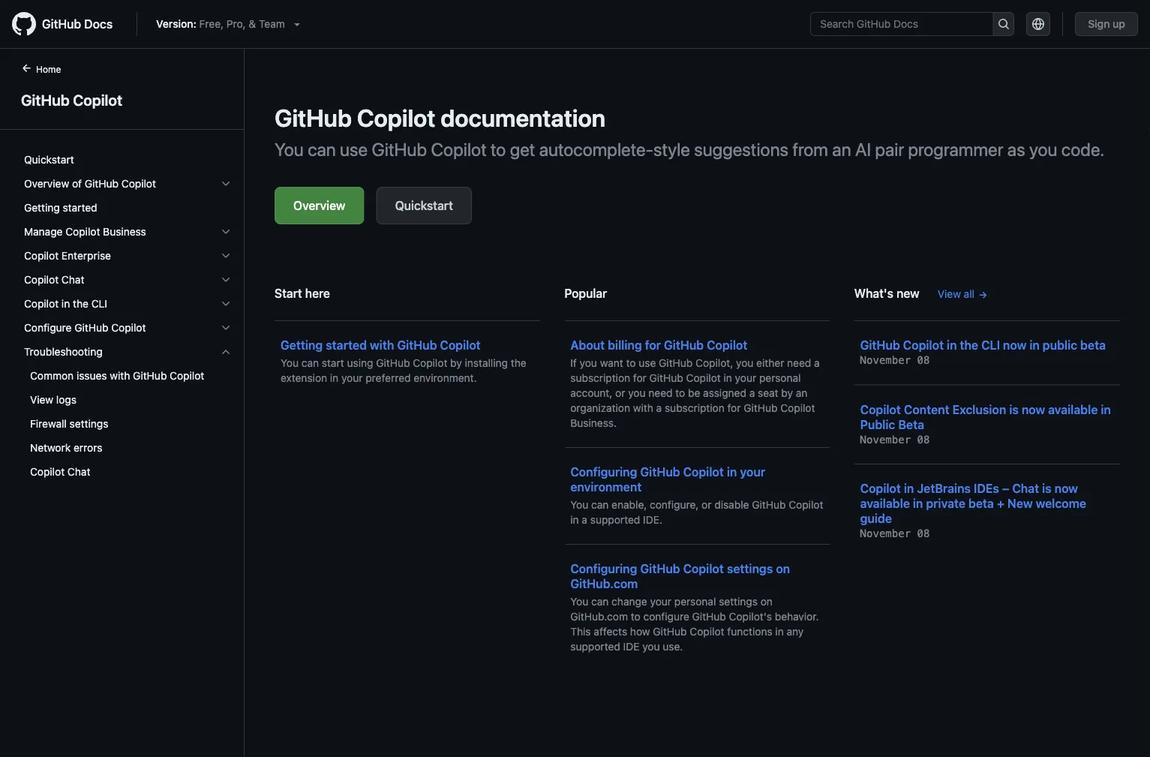 Task type: vqa. For each thing, say whether or not it's contained in the screenshot.
the bottommost "To"
no



Task type: locate. For each thing, give the bounding box(es) containing it.
you inside github copilot documentation you can use github copilot to get autocomplete-style suggestions from an ai pair programmer as you code.
[[275, 139, 304, 160]]

1 github.com from the top
[[571, 577, 638, 591]]

the inside dropdown button
[[73, 298, 88, 310]]

getting up extension
[[281, 338, 323, 352]]

1 vertical spatial personal
[[674, 595, 716, 608]]

2 08 from the top
[[917, 433, 930, 446]]

08
[[917, 354, 930, 367], [917, 433, 930, 446], [917, 527, 930, 540]]

issues
[[77, 370, 107, 382]]

1 vertical spatial configuring
[[571, 562, 637, 576]]

0 vertical spatial overview
[[24, 177, 69, 190]]

None search field
[[811, 12, 1015, 36]]

github.com
[[571, 577, 638, 591], [571, 610, 628, 623]]

1 vertical spatial by
[[781, 387, 793, 399]]

08 down "private"
[[917, 527, 930, 540]]

an
[[832, 139, 851, 160], [796, 387, 808, 399]]

1 horizontal spatial view
[[938, 288, 961, 300]]

2 november 08 element from the top
[[860, 433, 930, 446]]

start here
[[275, 286, 330, 301]]

2 configuring from the top
[[571, 562, 637, 576]]

affects
[[594, 625, 627, 638]]

logs
[[56, 394, 77, 406]]

started for getting started
[[63, 201, 97, 214]]

1 vertical spatial beta
[[969, 496, 994, 511]]

sc 9kayk9 0 image inside manage copilot business dropdown button
[[220, 226, 232, 238]]

view for view logs
[[30, 394, 53, 406]]

can down environment
[[591, 499, 609, 511]]

–
[[1002, 481, 1010, 496]]

configuring inside configuring github copilot settings on github.com you can change your personal settings on github.com to configure github copilot's behavior. this affects how github copilot functions in any supported ide you use.
[[571, 562, 637, 576]]

quickstart
[[24, 153, 74, 166], [395, 198, 453, 213]]

1 08 from the top
[[917, 354, 930, 367]]

to left be
[[676, 387, 685, 399]]

configuring github copilot settings on github.com you can change your personal settings on github.com to configure github copilot's behavior. this affects how github copilot functions in any supported ide you use.
[[571, 562, 819, 653]]

you inside configuring github copilot settings on github.com you can change your personal settings on github.com to configure github copilot's behavior. this affects how github copilot functions in any supported ide you use.
[[642, 640, 660, 653]]

copilot chat up copilot in the cli
[[24, 274, 84, 286]]

1 horizontal spatial an
[[832, 139, 851, 160]]

2 vertical spatial november 08 element
[[860, 527, 930, 540]]

0 vertical spatial subscription
[[571, 372, 630, 384]]

chat down 'errors' at the left bottom of the page
[[67, 466, 90, 478]]

08 up content at bottom right
[[917, 354, 930, 367]]

cli
[[91, 298, 107, 310], [982, 338, 1000, 352]]

now inside copilot in jetbrains ides – chat is now available in private beta + new welcome guide november 08
[[1055, 481, 1078, 496]]

getting up manage
[[24, 201, 60, 214]]

2 horizontal spatial the
[[960, 338, 979, 352]]

overview inside dropdown button
[[24, 177, 69, 190]]

is inside copilot content exclusion is now available in public beta november 08
[[1009, 402, 1019, 416]]

november down the guide
[[860, 527, 911, 540]]

1 horizontal spatial personal
[[759, 372, 801, 384]]

can inside github copilot documentation you can use github copilot to get autocomplete-style suggestions from an ai pair programmer as you code.
[[308, 139, 336, 160]]

beta right public on the right top of page
[[1081, 338, 1106, 352]]

configuring github copilot in your environment you can enable, configure, or disable github copilot in a supported ide.
[[571, 465, 823, 526]]

you down environment
[[571, 499, 589, 511]]

0 vertical spatial need
[[787, 357, 811, 369]]

november down 'public'
[[860, 433, 911, 446]]

1 vertical spatial the
[[960, 338, 979, 352]]

the inside github copilot in the cli now in public beta november 08
[[960, 338, 979, 352]]

view inside view logs link
[[30, 394, 53, 406]]

0 vertical spatial copilot chat
[[24, 274, 84, 286]]

behavior.
[[775, 610, 819, 623]]

you up this
[[571, 595, 589, 608]]

0 horizontal spatial subscription
[[571, 372, 630, 384]]

organization
[[571, 402, 630, 414]]

use down billing
[[639, 357, 656, 369]]

6 sc 9kayk9 0 image from the top
[[220, 346, 232, 358]]

november 08 element for copilot
[[860, 354, 930, 367]]

november up content at bottom right
[[860, 354, 911, 367]]

1 vertical spatial or
[[702, 499, 712, 511]]

your up configure
[[650, 595, 672, 608]]

started down of
[[63, 201, 97, 214]]

1 horizontal spatial cli
[[982, 338, 1000, 352]]

getting
[[24, 201, 60, 214], [281, 338, 323, 352]]

view all
[[938, 288, 975, 300]]

0 horizontal spatial on
[[761, 595, 773, 608]]

getting inside getting started with github copilot you can start using github copilot by installing the extension in your preferred environment.
[[281, 338, 323, 352]]

copilot in the cli
[[24, 298, 107, 310]]

2 vertical spatial the
[[511, 357, 527, 369]]

available up the guide
[[860, 496, 910, 511]]

beta
[[1081, 338, 1106, 352], [969, 496, 994, 511]]

1 horizontal spatial getting
[[281, 338, 323, 352]]

0 vertical spatial available
[[1048, 402, 1098, 416]]

can up overview link
[[308, 139, 336, 160]]

2 github.com from the top
[[571, 610, 628, 623]]

on up copilot's
[[761, 595, 773, 608]]

with
[[370, 338, 394, 352], [110, 370, 130, 382], [633, 402, 653, 414]]

sc 9kayk9 0 image for copilot enterprise
[[220, 250, 232, 262]]

exclusion
[[953, 402, 1006, 416]]

configuring up environment
[[571, 465, 637, 479]]

home link
[[15, 62, 85, 77]]

github copilot
[[21, 91, 122, 108]]

search image
[[998, 18, 1010, 30]]

cli down view all link
[[982, 338, 1000, 352]]

0 horizontal spatial overview
[[24, 177, 69, 190]]

0 vertical spatial settings
[[69, 418, 108, 430]]

chat inside dropdown button
[[61, 274, 84, 286]]

configure,
[[650, 499, 699, 511]]

now inside github copilot in the cli now in public beta november 08
[[1003, 338, 1027, 352]]

sc 9kayk9 0 image inside overview of github copilot dropdown button
[[220, 178, 232, 190]]

now up welcome
[[1055, 481, 1078, 496]]

1 vertical spatial github.com
[[571, 610, 628, 623]]

getting inside "github copilot" element
[[24, 201, 60, 214]]

you up overview link
[[275, 139, 304, 160]]

can inside configuring github copilot settings on github.com you can change your personal settings on github.com to configure github copilot's behavior. this affects how github copilot functions in any supported ide you use.
[[591, 595, 609, 608]]

on up behavior.
[[776, 562, 790, 576]]

1 troubleshooting element from the top
[[12, 340, 244, 484]]

08 inside copilot content exclusion is now available in public beta november 08
[[917, 433, 930, 446]]

0 horizontal spatial beta
[[969, 496, 994, 511]]

your inside configuring github copilot settings on github.com you can change your personal settings on github.com to configure github copilot's behavior. this affects how github copilot functions in any supported ide you use.
[[650, 595, 672, 608]]

0 horizontal spatial need
[[649, 387, 673, 399]]

an inside about billing for github copilot if you want to use github copilot, you either need a subscription for github copilot in your personal account, or you need to be assigned a seat by an organization  with a subscription for github copilot business.
[[796, 387, 808, 399]]

in
[[61, 298, 70, 310], [947, 338, 957, 352], [1030, 338, 1040, 352], [330, 372, 339, 384], [724, 372, 732, 384], [1101, 402, 1111, 416], [727, 465, 737, 479], [904, 481, 914, 496], [913, 496, 923, 511], [571, 514, 579, 526], [775, 625, 784, 638]]

with inside "github copilot" element
[[110, 370, 130, 382]]

assigned
[[703, 387, 747, 399]]

pair
[[875, 139, 904, 160]]

2 vertical spatial chat
[[1012, 481, 1039, 496]]

configuring for configuring github copilot settings on github.com
[[571, 562, 637, 576]]

available
[[1048, 402, 1098, 416], [860, 496, 910, 511]]

1 november from the top
[[860, 354, 911, 367]]

1 vertical spatial now
[[1022, 402, 1045, 416]]

you inside github copilot documentation you can use github copilot to get autocomplete-style suggestions from an ai pair programmer as you code.
[[1029, 139, 1058, 160]]

november inside copilot content exclusion is now available in public beta november 08
[[860, 433, 911, 446]]

3 november from the top
[[860, 527, 911, 540]]

need
[[787, 357, 811, 369], [649, 387, 673, 399]]

0 vertical spatial getting
[[24, 201, 60, 214]]

copilot inside copilot chat link
[[30, 466, 65, 478]]

1 horizontal spatial or
[[702, 499, 712, 511]]

can
[[308, 139, 336, 160], [301, 357, 319, 369], [591, 499, 609, 511], [591, 595, 609, 608]]

2 vertical spatial for
[[728, 402, 741, 414]]

0 horizontal spatial or
[[615, 387, 625, 399]]

getting started with github copilot you can start using github copilot by installing the extension in your preferred environment.
[[281, 338, 527, 384]]

the up configure github copilot
[[73, 298, 88, 310]]

1 horizontal spatial overview
[[293, 198, 346, 213]]

08 down beta
[[917, 433, 930, 446]]

1 vertical spatial copilot chat
[[30, 466, 90, 478]]

getting for getting started with github copilot you can start using github copilot by installing the extension in your preferred environment.
[[281, 338, 323, 352]]

november 08 element down beta
[[860, 433, 930, 446]]

is up welcome
[[1042, 481, 1052, 496]]

0 horizontal spatial use
[[340, 139, 368, 160]]

troubleshooting element
[[12, 340, 244, 484], [12, 364, 244, 484]]

0 vertical spatial 08
[[917, 354, 930, 367]]

common issues with github copilot
[[30, 370, 204, 382]]

the right installing
[[511, 357, 527, 369]]

subscription
[[571, 372, 630, 384], [665, 402, 725, 414]]

november 08 element down the guide
[[860, 527, 930, 540]]

0 vertical spatial or
[[615, 387, 625, 399]]

you right if at the top of page
[[580, 357, 597, 369]]

beta
[[898, 417, 924, 431]]

need left be
[[649, 387, 673, 399]]

0 vertical spatial november 08 element
[[860, 354, 930, 367]]

up
[[1113, 18, 1126, 30]]

1 vertical spatial is
[[1042, 481, 1052, 496]]

configuring inside configuring github copilot in your environment you can enable, configure, or disable github copilot in a supported ide.
[[571, 465, 637, 479]]

1 vertical spatial available
[[860, 496, 910, 511]]

is right "exclusion"
[[1009, 402, 1019, 416]]

1 vertical spatial settings
[[727, 562, 773, 576]]

1 vertical spatial cli
[[982, 338, 1000, 352]]

view left "logs"
[[30, 394, 53, 406]]

you down how
[[642, 640, 660, 653]]

08 inside github copilot in the cli now in public beta november 08
[[917, 354, 930, 367]]

0 horizontal spatial started
[[63, 201, 97, 214]]

you up extension
[[281, 357, 299, 369]]

1 vertical spatial quickstart link
[[376, 187, 472, 224]]

your inside getting started with github copilot you can start using github copilot by installing the extension in your preferred environment.
[[341, 372, 363, 384]]

select language: current language is english image
[[1033, 18, 1045, 30]]

2 november from the top
[[860, 433, 911, 446]]

copilot inside copilot in the cli dropdown button
[[24, 298, 59, 310]]

installing
[[465, 357, 508, 369]]

sc 9kayk9 0 image inside copilot chat dropdown button
[[220, 274, 232, 286]]

use.
[[663, 640, 683, 653]]

1 configuring from the top
[[571, 465, 637, 479]]

you
[[275, 139, 304, 160], [281, 357, 299, 369], [571, 499, 589, 511], [571, 595, 589, 608]]

copilot chat
[[24, 274, 84, 286], [30, 466, 90, 478]]

or up organization
[[615, 387, 625, 399]]

you up organization
[[628, 387, 646, 399]]

0 vertical spatial november
[[860, 354, 911, 367]]

version: free, pro, & team
[[156, 18, 285, 30]]

1 vertical spatial an
[[796, 387, 808, 399]]

disable
[[715, 499, 749, 511]]

started up "start"
[[326, 338, 367, 352]]

november
[[860, 354, 911, 367], [860, 433, 911, 446], [860, 527, 911, 540]]

0 vertical spatial view
[[938, 288, 961, 300]]

an left "ai"
[[832, 139, 851, 160]]

github inside "link"
[[42, 17, 81, 31]]

copilot,
[[696, 357, 733, 369]]

overview
[[24, 177, 69, 190], [293, 198, 346, 213]]

your
[[341, 372, 363, 384], [735, 372, 756, 384], [740, 465, 765, 479], [650, 595, 672, 608]]

with up using
[[370, 338, 394, 352]]

style
[[654, 139, 690, 160]]

functions
[[727, 625, 773, 638]]

0 vertical spatial the
[[73, 298, 88, 310]]

cli up configure github copilot
[[91, 298, 107, 310]]

sc 9kayk9 0 image
[[220, 322, 232, 334]]

1 horizontal spatial with
[[370, 338, 394, 352]]

available inside copilot content exclusion is now available in public beta november 08
[[1048, 402, 1098, 416]]

started
[[63, 201, 97, 214], [326, 338, 367, 352]]

or inside about billing for github copilot if you want to use github copilot, you either need a subscription for github copilot in your personal account, or you need to be assigned a seat by an organization  with a subscription for github copilot business.
[[615, 387, 625, 399]]

08 inside copilot in jetbrains ides – chat is now available in private beta + new welcome guide november 08
[[917, 527, 930, 540]]

manage
[[24, 225, 63, 238]]

by right seat
[[781, 387, 793, 399]]

can left change
[[591, 595, 609, 608]]

november 08 element up content at bottom right
[[860, 354, 930, 367]]

with down troubleshooting dropdown button at the top left of page
[[110, 370, 130, 382]]

or inside configuring github copilot in your environment you can enable, configure, or disable github copilot in a supported ide.
[[702, 499, 712, 511]]

08 for copilot
[[917, 354, 930, 367]]

0 horizontal spatial personal
[[674, 595, 716, 608]]

0 vertical spatial quickstart link
[[18, 148, 238, 172]]

the down all
[[960, 338, 979, 352]]

errors
[[74, 442, 102, 454]]

sc 9kayk9 0 image inside copilot in the cli dropdown button
[[220, 298, 232, 310]]

you right as
[[1029, 139, 1058, 160]]

sc 9kayk9 0 image
[[220, 178, 232, 190], [220, 226, 232, 238], [220, 250, 232, 262], [220, 274, 232, 286], [220, 298, 232, 310], [220, 346, 232, 358]]

by
[[450, 357, 462, 369], [781, 387, 793, 399]]

triangle down image
[[291, 18, 303, 30]]

for down the 'assigned'
[[728, 402, 741, 414]]

copilot inside github copilot in the cli now in public beta november 08
[[903, 338, 944, 352]]

or
[[615, 387, 625, 399], [702, 499, 712, 511]]

sc 9kayk9 0 image inside troubleshooting dropdown button
[[220, 346, 232, 358]]

november 08 element
[[860, 354, 930, 367], [860, 433, 930, 446], [860, 527, 930, 540]]

1 vertical spatial subscription
[[665, 402, 725, 414]]

1 vertical spatial getting
[[281, 338, 323, 352]]

can inside configuring github copilot in your environment you can enable, configure, or disable github copilot in a supported ide.
[[591, 499, 609, 511]]

a down environment
[[582, 514, 588, 526]]

beta inside copilot in jetbrains ides – chat is now available in private beta + new welcome guide november 08
[[969, 496, 994, 511]]

0 vertical spatial beta
[[1081, 338, 1106, 352]]

view inside view all link
[[938, 288, 961, 300]]

copilot inside configure github copilot 'dropdown button'
[[111, 322, 146, 334]]

0 horizontal spatial cli
[[91, 298, 107, 310]]

the
[[73, 298, 88, 310], [960, 338, 979, 352], [511, 357, 527, 369]]

your down using
[[341, 372, 363, 384]]

2 troubleshooting element from the top
[[12, 364, 244, 484]]

0 horizontal spatial view
[[30, 394, 53, 406]]

1 horizontal spatial use
[[639, 357, 656, 369]]

1 vertical spatial overview
[[293, 198, 346, 213]]

0 vertical spatial on
[[776, 562, 790, 576]]

supported down this
[[571, 640, 620, 653]]

available down public on the right top of page
[[1048, 402, 1098, 416]]

github.com up change
[[571, 577, 638, 591]]

0 vertical spatial chat
[[61, 274, 84, 286]]

0 vertical spatial configuring
[[571, 465, 637, 479]]

supported down enable,
[[590, 514, 640, 526]]

1 vertical spatial supported
[[571, 640, 620, 653]]

your up disable on the right bottom
[[740, 465, 765, 479]]

or left disable on the right bottom
[[702, 499, 712, 511]]

Search GitHub Docs search field
[[811, 13, 993, 35]]

started inside "github copilot" element
[[63, 201, 97, 214]]

personal up configure
[[674, 595, 716, 608]]

2 horizontal spatial with
[[633, 402, 653, 414]]

0 vertical spatial started
[[63, 201, 97, 214]]

in inside about billing for github copilot if you want to use github copilot, you either need a subscription for github copilot in your personal account, or you need to be assigned a seat by an organization  with a subscription for github copilot business.
[[724, 372, 732, 384]]

overview for overview of github copilot
[[24, 177, 69, 190]]

copilot
[[73, 91, 122, 108], [357, 104, 436, 132], [431, 139, 487, 160], [121, 177, 156, 190], [65, 225, 100, 238], [24, 249, 59, 262], [24, 274, 59, 286], [24, 298, 59, 310], [111, 322, 146, 334], [440, 338, 481, 352], [707, 338, 748, 352], [903, 338, 944, 352], [413, 357, 448, 369], [170, 370, 204, 382], [686, 372, 721, 384], [781, 402, 815, 414], [860, 402, 901, 416], [683, 465, 724, 479], [30, 466, 65, 478], [860, 481, 901, 496], [789, 499, 823, 511], [683, 562, 724, 576], [690, 625, 724, 638]]

5 sc 9kayk9 0 image from the top
[[220, 298, 232, 310]]

network
[[30, 442, 71, 454]]

your up the 'assigned'
[[735, 372, 756, 384]]

you inside configuring github copilot in your environment you can enable, configure, or disable github copilot in a supported ide.
[[571, 499, 589, 511]]

github copilot element
[[0, 61, 245, 756]]

pro,
[[227, 18, 246, 30]]

all
[[964, 288, 975, 300]]

you
[[1029, 139, 1058, 160], [580, 357, 597, 369], [736, 357, 754, 369], [628, 387, 646, 399], [642, 640, 660, 653]]

0 vertical spatial now
[[1003, 338, 1027, 352]]

1 horizontal spatial quickstart link
[[376, 187, 472, 224]]

1 vertical spatial use
[[639, 357, 656, 369]]

sc 9kayk9 0 image inside copilot enterprise "dropdown button"
[[220, 250, 232, 262]]

0 vertical spatial an
[[832, 139, 851, 160]]

personal down either
[[759, 372, 801, 384]]

1 vertical spatial started
[[326, 338, 367, 352]]

1 vertical spatial with
[[110, 370, 130, 382]]

get
[[510, 139, 535, 160]]

by up 'environment.'
[[450, 357, 462, 369]]

troubleshooting element containing troubleshooting
[[12, 340, 244, 484]]

subscription down be
[[665, 402, 725, 414]]

an right seat
[[796, 387, 808, 399]]

4 sc 9kayk9 0 image from the top
[[220, 274, 232, 286]]

can up extension
[[301, 357, 319, 369]]

with inside getting started with github copilot you can start using github copilot by installing the extension in your preferred environment.
[[370, 338, 394, 352]]

2 vertical spatial 08
[[917, 527, 930, 540]]

settings inside "firewall settings" link
[[69, 418, 108, 430]]

overview of github copilot button
[[18, 172, 238, 196]]

1 horizontal spatial the
[[511, 357, 527, 369]]

0 vertical spatial by
[[450, 357, 462, 369]]

manage copilot business button
[[18, 220, 238, 244]]

now right "exclusion"
[[1022, 402, 1045, 416]]

copilot inside copilot content exclusion is now available in public beta november 08
[[860, 402, 901, 416]]

1 horizontal spatial started
[[326, 338, 367, 352]]

3 november 08 element from the top
[[860, 527, 930, 540]]

0 vertical spatial with
[[370, 338, 394, 352]]

now left public on the right top of page
[[1003, 338, 1027, 352]]

personal inside about billing for github copilot if you want to use github copilot, you either need a subscription for github copilot in your personal account, or you need to be assigned a seat by an organization  with a subscription for github copilot business.
[[759, 372, 801, 384]]

1 sc 9kayk9 0 image from the top
[[220, 178, 232, 190]]

supported inside configuring github copilot in your environment you can enable, configure, or disable github copilot in a supported ide.
[[590, 514, 640, 526]]

1 vertical spatial view
[[30, 394, 53, 406]]

0 vertical spatial is
[[1009, 402, 1019, 416]]

0 horizontal spatial with
[[110, 370, 130, 382]]

autocomplete-
[[539, 139, 654, 160]]

november 08 element for in
[[860, 527, 930, 540]]

1 horizontal spatial by
[[781, 387, 793, 399]]

1 horizontal spatial beta
[[1081, 338, 1106, 352]]

1 vertical spatial november 08 element
[[860, 433, 930, 446]]

view left all
[[938, 288, 961, 300]]

november inside copilot in jetbrains ides – chat is now available in private beta + new welcome guide november 08
[[860, 527, 911, 540]]

supported
[[590, 514, 640, 526], [571, 640, 620, 653]]

github inside dropdown button
[[85, 177, 119, 190]]

0 horizontal spatial getting
[[24, 201, 60, 214]]

beta down ides
[[969, 496, 994, 511]]

a left seat
[[749, 387, 755, 399]]

2 vertical spatial now
[[1055, 481, 1078, 496]]

overview for overview
[[293, 198, 346, 213]]

to up how
[[631, 610, 641, 623]]

need right either
[[787, 357, 811, 369]]

network errors link
[[18, 436, 238, 460]]

3 08 from the top
[[917, 527, 930, 540]]

github docs link
[[12, 12, 125, 36]]

subscription up "account,"
[[571, 372, 630, 384]]

1 horizontal spatial quickstart
[[395, 198, 453, 213]]

popular
[[565, 286, 607, 301]]

chat up 'new'
[[1012, 481, 1039, 496]]

november inside github copilot in the cli now in public beta november 08
[[860, 354, 911, 367]]

0 horizontal spatial the
[[73, 298, 88, 310]]

0 horizontal spatial quickstart
[[24, 153, 74, 166]]

started inside getting started with github copilot you can start using github copilot by installing the extension in your preferred environment.
[[326, 338, 367, 352]]

in inside copilot in the cli dropdown button
[[61, 298, 70, 310]]

for
[[645, 338, 661, 352], [633, 372, 647, 384], [728, 402, 741, 414]]

ide.
[[643, 514, 663, 526]]

your inside configuring github copilot in your environment you can enable, configure, or disable github copilot in a supported ide.
[[740, 465, 765, 479]]

from
[[793, 139, 828, 160]]

to left get
[[491, 139, 506, 160]]

copilot chat down the network errors
[[30, 466, 90, 478]]

configuring
[[571, 465, 637, 479], [571, 562, 637, 576]]

chat down copilot enterprise
[[61, 274, 84, 286]]

1 vertical spatial november
[[860, 433, 911, 446]]

for down billing
[[633, 372, 647, 384]]

3 sc 9kayk9 0 image from the top
[[220, 250, 232, 262]]

sc 9kayk9 0 image for copilot in the cli
[[220, 298, 232, 310]]

the inside getting started with github copilot you can start using github copilot by installing the extension in your preferred environment.
[[511, 357, 527, 369]]

team
[[259, 18, 285, 30]]

1 november 08 element from the top
[[860, 354, 930, 367]]

0 vertical spatial cli
[[91, 298, 107, 310]]

0 vertical spatial quickstart
[[24, 153, 74, 166]]

with right organization
[[633, 402, 653, 414]]

2 sc 9kayk9 0 image from the top
[[220, 226, 232, 238]]

getting for getting started
[[24, 201, 60, 214]]

for right billing
[[645, 338, 661, 352]]

configuring up change
[[571, 562, 637, 576]]

beta inside github copilot in the cli now in public beta november 08
[[1081, 338, 1106, 352]]

troubleshooting button
[[18, 340, 238, 364]]

0 vertical spatial supported
[[590, 514, 640, 526]]

1 vertical spatial 08
[[917, 433, 930, 446]]

be
[[688, 387, 700, 399]]

use up overview link
[[340, 139, 368, 160]]

1 horizontal spatial available
[[1048, 402, 1098, 416]]

github.com up affects
[[571, 610, 628, 623]]



Task type: describe. For each thing, give the bounding box(es) containing it.
here
[[305, 286, 330, 301]]

copilot chat inside copilot chat dropdown button
[[24, 274, 84, 286]]

in inside configuring github copilot settings on github.com you can change your personal settings on github.com to configure github copilot's behavior. this affects how github copilot functions in any supported ide you use.
[[775, 625, 784, 638]]

start
[[322, 357, 344, 369]]

with for issues
[[110, 370, 130, 382]]

sc 9kayk9 0 image for overview of github copilot
[[220, 178, 232, 190]]

use inside about billing for github copilot if you want to use github copilot, you either need a subscription for github copilot in your personal account, or you need to be assigned a seat by an organization  with a subscription for github copilot business.
[[639, 357, 656, 369]]

your inside about billing for github copilot if you want to use github copilot, you either need a subscription for github copilot in your personal account, or you need to be assigned a seat by an organization  with a subscription for github copilot business.
[[735, 372, 756, 384]]

documentation
[[441, 104, 606, 132]]

available inside copilot in jetbrains ides – chat is now available in private beta + new welcome guide november 08
[[860, 496, 910, 511]]

what's
[[854, 286, 894, 301]]

welcome
[[1036, 496, 1087, 511]]

november for github
[[860, 354, 911, 367]]

1 vertical spatial for
[[633, 372, 647, 384]]

business.
[[571, 417, 617, 429]]

account,
[[571, 387, 613, 399]]

copilot chat link
[[18, 460, 238, 484]]

1 vertical spatial chat
[[67, 466, 90, 478]]

getting started link
[[18, 196, 238, 220]]

ide
[[623, 640, 640, 653]]

github copilot link
[[18, 89, 226, 111]]

troubleshooting element containing common issues with github copilot
[[12, 364, 244, 484]]

what's new
[[854, 286, 920, 301]]

new
[[897, 286, 920, 301]]

1 horizontal spatial on
[[776, 562, 790, 576]]

to inside configuring github copilot settings on github.com you can change your personal settings on github.com to configure github copilot's behavior. this affects how github copilot functions in any supported ide you use.
[[631, 610, 641, 623]]

copilot inside overview of github copilot dropdown button
[[121, 177, 156, 190]]

private
[[926, 496, 966, 511]]

seat
[[758, 387, 779, 399]]

docs
[[84, 17, 113, 31]]

version:
[[156, 18, 197, 30]]

firewall settings link
[[18, 412, 238, 436]]

sign
[[1088, 18, 1110, 30]]

common issues with github copilot link
[[18, 364, 238, 388]]

network errors
[[30, 442, 102, 454]]

extension
[[281, 372, 327, 384]]

new
[[1008, 496, 1033, 511]]

0 horizontal spatial quickstart link
[[18, 148, 238, 172]]

copilot inside copilot chat dropdown button
[[24, 274, 59, 286]]

common
[[30, 370, 74, 382]]

free,
[[199, 18, 224, 30]]

is inside copilot in jetbrains ides – chat is now available in private beta + new welcome guide november 08
[[1042, 481, 1052, 496]]

quickstart inside "github copilot" element
[[24, 153, 74, 166]]

want
[[600, 357, 623, 369]]

firewall settings
[[30, 418, 108, 430]]

sc 9kayk9 0 image for troubleshooting
[[220, 346, 232, 358]]

enable,
[[612, 499, 647, 511]]

you inside getting started with github copilot you can start using github copilot by installing the extension in your preferred environment.
[[281, 357, 299, 369]]

of
[[72, 177, 82, 190]]

chat inside copilot in jetbrains ides – chat is now available in private beta + new welcome guide november 08
[[1012, 481, 1039, 496]]

configure github copilot button
[[18, 316, 238, 340]]

you left either
[[736, 357, 754, 369]]

1 horizontal spatial subscription
[[665, 402, 725, 414]]

either
[[756, 357, 784, 369]]

ides
[[974, 481, 999, 496]]

view for view all
[[938, 288, 961, 300]]

now inside copilot content exclusion is now available in public beta november 08
[[1022, 402, 1045, 416]]

1 vertical spatial on
[[761, 595, 773, 608]]

copilot inside the github copilot link
[[73, 91, 122, 108]]

view all link
[[938, 286, 988, 302]]

can inside getting started with github copilot you can start using github copilot by installing the extension in your preferred environment.
[[301, 357, 319, 369]]

0 vertical spatial for
[[645, 338, 661, 352]]

overview link
[[275, 187, 364, 224]]

1 vertical spatial need
[[649, 387, 673, 399]]

copilot inside common issues with github copilot link
[[170, 370, 204, 382]]

github docs
[[42, 17, 113, 31]]

1 vertical spatial quickstart
[[395, 198, 453, 213]]

how
[[630, 625, 650, 638]]

with for started
[[370, 338, 394, 352]]

github inside 'dropdown button'
[[74, 322, 108, 334]]

started for getting started with github copilot you can start using github copilot by installing the extension in your preferred environment.
[[326, 338, 367, 352]]

configuring for configuring github copilot in your environment
[[571, 465, 637, 479]]

using
[[347, 357, 373, 369]]

programmer
[[908, 139, 1004, 160]]

change
[[612, 595, 647, 608]]

environment.
[[414, 372, 477, 384]]

personal inside configuring github copilot settings on github.com you can change your personal settings on github.com to configure github copilot's behavior. this affects how github copilot functions in any supported ide you use.
[[674, 595, 716, 608]]

environment
[[571, 480, 642, 494]]

by inside getting started with github copilot you can start using github copilot by installing the extension in your preferred environment.
[[450, 357, 462, 369]]

use inside github copilot documentation you can use github copilot to get autocomplete-style suggestions from an ai pair programmer as you code.
[[340, 139, 368, 160]]

sc 9kayk9 0 image for copilot chat
[[220, 274, 232, 286]]

copilot's
[[729, 610, 772, 623]]

public
[[860, 417, 895, 431]]

manage copilot business
[[24, 225, 146, 238]]

copilot inside copilot enterprise "dropdown button"
[[24, 249, 59, 262]]

troubleshooting
[[24, 346, 103, 358]]

1 horizontal spatial need
[[787, 357, 811, 369]]

to down billing
[[626, 357, 636, 369]]

business
[[103, 225, 146, 238]]

view logs link
[[18, 388, 238, 412]]

a right either
[[814, 357, 820, 369]]

copilot enterprise
[[24, 249, 111, 262]]

start
[[275, 286, 302, 301]]

a right organization
[[656, 402, 662, 414]]

github inside github copilot in the cli now in public beta november 08
[[860, 338, 900, 352]]

supported inside configuring github copilot settings on github.com you can change your personal settings on github.com to configure github copilot's behavior. this affects how github copilot functions in any supported ide you use.
[[571, 640, 620, 653]]

cli inside github copilot in the cli now in public beta november 08
[[982, 338, 1000, 352]]

github copilot in the cli now in public beta november 08
[[860, 338, 1106, 367]]

sc 9kayk9 0 image for manage copilot business
[[220, 226, 232, 238]]

this
[[571, 625, 591, 638]]

jetbrains
[[917, 481, 971, 496]]

with inside about billing for github copilot if you want to use github copilot, you either need a subscription for github copilot in your personal account, or you need to be assigned a seat by an organization  with a subscription for github copilot business.
[[633, 402, 653, 414]]

november for copilot
[[860, 433, 911, 446]]

billing
[[608, 338, 642, 352]]

2 vertical spatial settings
[[719, 595, 758, 608]]

you inside configuring github copilot settings on github.com you can change your personal settings on github.com to configure github copilot's behavior. this affects how github copilot functions in any supported ide you use.
[[571, 595, 589, 608]]

copilot enterprise button
[[18, 244, 238, 268]]

an inside github copilot documentation you can use github copilot to get autocomplete-style suggestions from an ai pair programmer as you code.
[[832, 139, 851, 160]]

copilot inside copilot in jetbrains ides – chat is now available in private beta + new welcome guide november 08
[[860, 481, 901, 496]]

copilot inside manage copilot business dropdown button
[[65, 225, 100, 238]]

copilot in the cli button
[[18, 292, 238, 316]]

copilot chat inside copilot chat link
[[30, 466, 90, 478]]

home
[[36, 64, 61, 74]]

enterprise
[[61, 249, 111, 262]]

any
[[787, 625, 804, 638]]

november 08 element for content
[[860, 433, 930, 446]]

in inside copilot content exclusion is now available in public beta november 08
[[1101, 402, 1111, 416]]

configure
[[24, 322, 72, 334]]

suggestions
[[694, 139, 789, 160]]

overview of github copilot
[[24, 177, 156, 190]]

copilot in jetbrains ides – chat is now available in private beta + new welcome guide november 08
[[860, 481, 1087, 540]]

about billing for github copilot if you want to use github copilot, you either need a subscription for github copilot in your personal account, or you need to be assigned a seat by an organization  with a subscription for github copilot business.
[[571, 338, 820, 429]]

&
[[249, 18, 256, 30]]

a inside configuring github copilot in your environment you can enable, configure, or disable github copilot in a supported ide.
[[582, 514, 588, 526]]

preferred
[[366, 372, 411, 384]]

in inside getting started with github copilot you can start using github copilot by installing the extension in your preferred environment.
[[330, 372, 339, 384]]

about
[[571, 338, 605, 352]]

by inside about billing for github copilot if you want to use github copilot, you either need a subscription for github copilot in your personal account, or you need to be assigned a seat by an organization  with a subscription for github copilot business.
[[781, 387, 793, 399]]

as
[[1008, 139, 1025, 160]]

copilot content exclusion is now available in public beta november 08
[[860, 402, 1111, 446]]

+
[[997, 496, 1005, 511]]

cli inside dropdown button
[[91, 298, 107, 310]]

if
[[571, 357, 577, 369]]

08 for content
[[917, 433, 930, 446]]

to inside github copilot documentation you can use github copilot to get autocomplete-style suggestions from an ai pair programmer as you code.
[[491, 139, 506, 160]]

github copilot documentation you can use github copilot to get autocomplete-style suggestions from an ai pair programmer as you code.
[[275, 104, 1105, 160]]



